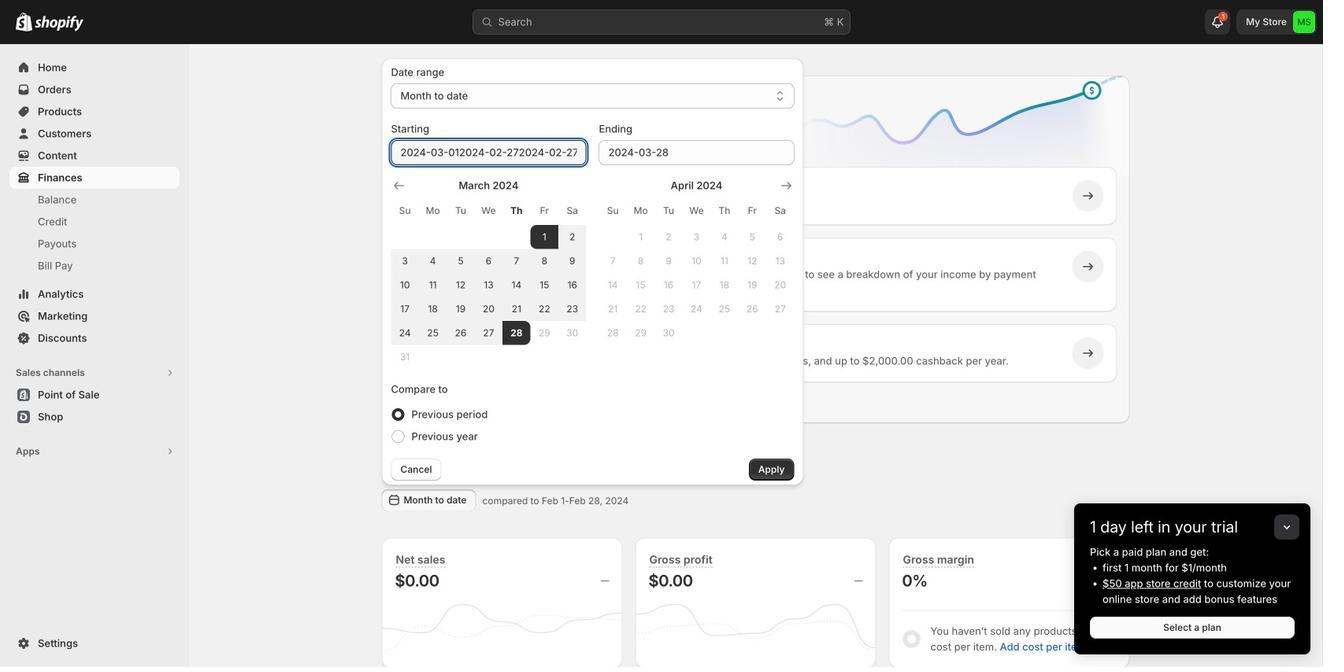 Task type: describe. For each thing, give the bounding box(es) containing it.
1 tuesday element from the left
[[447, 197, 475, 225]]

monday element for sunday element associated with first tuesday element
[[419, 197, 447, 225]]

thursday element for wednesday element associated with first tuesday element
[[503, 197, 531, 225]]

my store image
[[1293, 11, 1315, 33]]

monday element for sunday element for 1st tuesday element from right
[[627, 197, 655, 225]]

friday element for saturday element for first tuesday element
[[531, 197, 558, 225]]

set up shopify payments image
[[415, 259, 431, 275]]

wednesday element for 1st tuesday element from right
[[683, 197, 711, 225]]

wednesday element for first tuesday element
[[475, 197, 503, 225]]

friday element for 1st tuesday element from right's saturday element
[[738, 197, 766, 225]]

select a plan image
[[415, 188, 431, 204]]



Task type: vqa. For each thing, say whether or not it's contained in the screenshot.
1st grid from the right
yes



Task type: locate. For each thing, give the bounding box(es) containing it.
2 friday element from the left
[[738, 197, 766, 225]]

2 monday element from the left
[[627, 197, 655, 225]]

thursday element
[[503, 197, 531, 225], [711, 197, 738, 225]]

1 horizontal spatial shopify image
[[35, 16, 83, 31]]

0 horizontal spatial monday element
[[419, 197, 447, 225]]

shopify image
[[16, 12, 32, 31], [35, 16, 83, 31]]

2 wednesday element from the left
[[683, 197, 711, 225]]

1 horizontal spatial sunday element
[[599, 197, 627, 225]]

1 saturday element from the left
[[558, 197, 586, 225]]

sunday element
[[391, 197, 419, 225], [599, 197, 627, 225]]

1 horizontal spatial monday element
[[627, 197, 655, 225]]

1 friday element from the left
[[531, 197, 558, 225]]

2 thursday element from the left
[[711, 197, 738, 225]]

1 horizontal spatial thursday element
[[711, 197, 738, 225]]

0 horizontal spatial grid
[[391, 178, 586, 369]]

monday element
[[419, 197, 447, 225], [627, 197, 655, 225]]

None text field
[[391, 140, 586, 165], [599, 140, 794, 165], [391, 140, 586, 165], [599, 140, 794, 165]]

friday element
[[531, 197, 558, 225], [738, 197, 766, 225]]

1 sunday element from the left
[[391, 197, 419, 225]]

2 sunday element from the left
[[599, 197, 627, 225]]

0 horizontal spatial wednesday element
[[475, 197, 503, 225]]

1 thursday element from the left
[[503, 197, 531, 225]]

wednesday element
[[475, 197, 503, 225], [683, 197, 711, 225]]

0 horizontal spatial thursday element
[[503, 197, 531, 225]]

0 horizontal spatial tuesday element
[[447, 197, 475, 225]]

0 horizontal spatial shopify image
[[16, 12, 32, 31]]

2 grid from the left
[[599, 178, 794, 345]]

1 monday element from the left
[[419, 197, 447, 225]]

saturday element
[[558, 197, 586, 225], [766, 197, 794, 225]]

1 grid from the left
[[391, 178, 586, 369]]

thursday element for wednesday element related to 1st tuesday element from right
[[711, 197, 738, 225]]

saturday element for 1st tuesday element from right
[[766, 197, 794, 225]]

2 saturday element from the left
[[766, 197, 794, 225]]

line chart image
[[772, 72, 1133, 202]]

grid
[[391, 178, 586, 369], [599, 178, 794, 345]]

1 horizontal spatial wednesday element
[[683, 197, 711, 225]]

1 horizontal spatial grid
[[599, 178, 794, 345]]

saturday element for first tuesday element
[[558, 197, 586, 225]]

tuesday element
[[447, 197, 475, 225], [655, 197, 683, 225]]

0 horizontal spatial saturday element
[[558, 197, 586, 225]]

1 horizontal spatial saturday element
[[766, 197, 794, 225]]

sunday element for first tuesday element
[[391, 197, 419, 225]]

1 horizontal spatial friday element
[[738, 197, 766, 225]]

0 horizontal spatial friday element
[[531, 197, 558, 225]]

sunday element for 1st tuesday element from right
[[599, 197, 627, 225]]

1 wednesday element from the left
[[475, 197, 503, 225]]

0 horizontal spatial sunday element
[[391, 197, 419, 225]]

1 horizontal spatial tuesday element
[[655, 197, 683, 225]]

2 tuesday element from the left
[[655, 197, 683, 225]]



